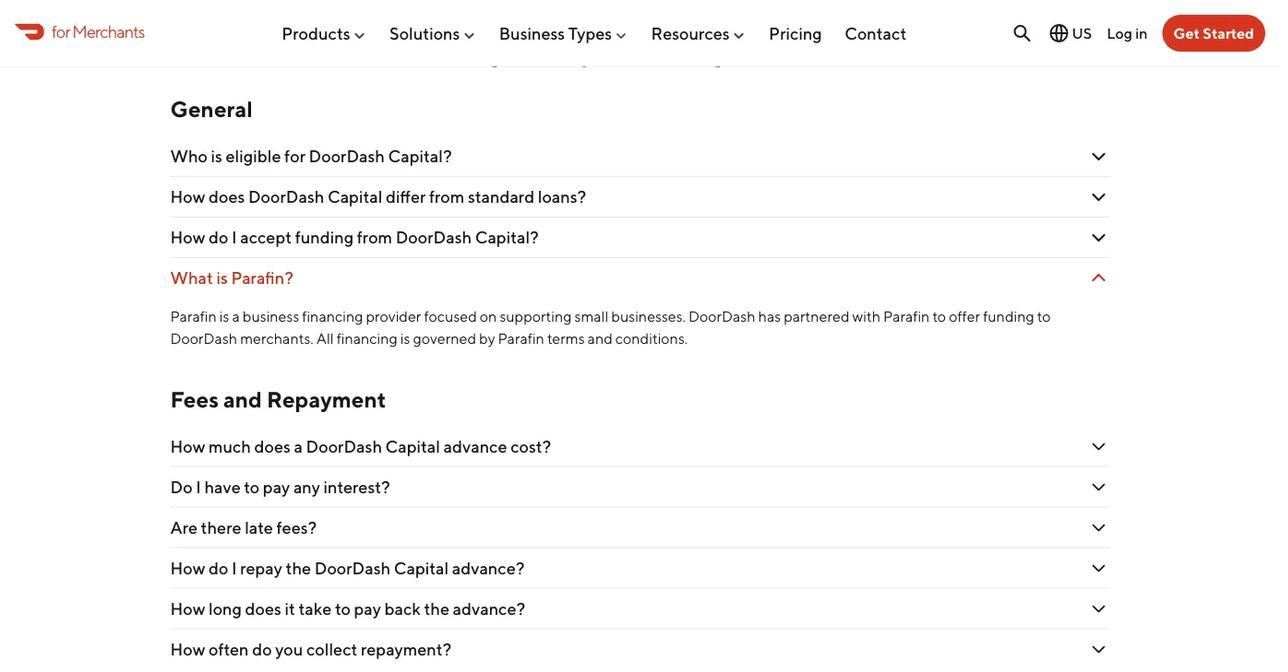 Task type: locate. For each thing, give the bounding box(es) containing it.
resources link
[[651, 16, 746, 50]]

1 vertical spatial does
[[254, 437, 291, 457]]

long
[[209, 600, 242, 619]]

1 vertical spatial and
[[223, 387, 262, 413]]

fees?
[[276, 518, 317, 538]]

pay
[[263, 478, 290, 498], [354, 600, 381, 619]]

is right who
[[211, 147, 222, 167]]

capital
[[328, 187, 382, 207], [385, 437, 440, 457], [394, 559, 449, 579]]

funding right offer
[[983, 308, 1034, 326]]

1 vertical spatial do
[[209, 559, 228, 579]]

doordash
[[309, 147, 385, 167], [248, 187, 324, 207], [396, 228, 472, 248], [688, 308, 756, 326], [170, 330, 237, 348], [306, 437, 382, 457], [314, 559, 391, 579]]

to right the 'have'
[[244, 478, 260, 498]]

6 chevron down image from the top
[[1088, 558, 1110, 580]]

a up any
[[294, 437, 303, 457]]

how down are
[[170, 559, 205, 579]]

0 vertical spatial chevron down image
[[1088, 186, 1110, 209]]

advance?
[[452, 559, 525, 579], [453, 600, 525, 619]]

i right do
[[196, 478, 201, 498]]

capital? up 'differ'
[[388, 147, 452, 167]]

1 vertical spatial a
[[294, 437, 303, 457]]

do up what is parafin?
[[209, 228, 228, 248]]

5 how from the top
[[170, 600, 205, 619]]

log in
[[1107, 24, 1148, 42]]

0 horizontal spatial capital?
[[388, 147, 452, 167]]

pay left the back
[[354, 600, 381, 619]]

and
[[588, 330, 613, 348], [223, 387, 262, 413]]

1 vertical spatial from
[[357, 228, 392, 248]]

for left "merchants" in the left of the page
[[52, 22, 70, 41]]

6 how from the top
[[170, 640, 205, 660]]

how do i accept funding from doordash capital?
[[170, 228, 539, 248]]

2 vertical spatial does
[[245, 600, 281, 619]]

1 vertical spatial capital?
[[475, 228, 539, 248]]

1 vertical spatial i
[[196, 478, 201, 498]]

financing up all
[[302, 308, 363, 326]]

accept
[[240, 228, 292, 248]]

0 vertical spatial for
[[52, 22, 70, 41]]

products
[[282, 23, 350, 43]]

business
[[499, 23, 565, 43]]

fees
[[170, 387, 219, 413]]

differ
[[386, 187, 426, 207]]

0 horizontal spatial from
[[357, 228, 392, 248]]

0 horizontal spatial a
[[232, 308, 240, 326]]

it
[[285, 600, 295, 619]]

0 vertical spatial do
[[209, 228, 228, 248]]

doordash up interest?
[[306, 437, 382, 457]]

0 horizontal spatial pay
[[263, 478, 290, 498]]

products link
[[282, 16, 367, 50]]

does down eligible
[[209, 187, 245, 207]]

0 horizontal spatial funding
[[295, 228, 354, 248]]

2 chevron down image from the top
[[1088, 436, 1110, 458]]

3 how from the top
[[170, 437, 205, 457]]

started
[[1203, 24, 1254, 42]]

is down what is parafin?
[[220, 308, 229, 326]]

for right eligible
[[284, 147, 305, 167]]

how up do
[[170, 437, 205, 457]]

1 chevron down image from the top
[[1088, 146, 1110, 168]]

the right repay
[[286, 559, 311, 579]]

capital up how do i accept funding from doordash capital? at the top of the page
[[328, 187, 382, 207]]

1 vertical spatial for
[[284, 147, 305, 167]]

1 vertical spatial chevron down image
[[1088, 436, 1110, 458]]

funding right accept
[[295, 228, 354, 248]]

who is eligible for doordash capital?
[[170, 147, 452, 167]]

do down there
[[209, 559, 228, 579]]

and down "small"
[[588, 330, 613, 348]]

governed
[[413, 330, 476, 348]]

log
[[1107, 24, 1133, 42]]

2 how from the top
[[170, 228, 205, 248]]

0 horizontal spatial for
[[52, 22, 70, 41]]

repayment?
[[361, 640, 452, 660]]

8 chevron down image from the top
[[1088, 639, 1110, 661]]

how down who
[[170, 187, 205, 207]]

funding inside parafin is a business financing provider focused on supporting small businesses. doordash has partnered with parafin to offer funding to doordash merchants. all financing is governed by parafin terms and conditions.
[[983, 308, 1034, 326]]

1 how from the top
[[170, 187, 205, 207]]

1 horizontal spatial and
[[588, 330, 613, 348]]

1 horizontal spatial for
[[284, 147, 305, 167]]

chevron down image
[[1088, 146, 1110, 168], [1088, 227, 1110, 249], [1088, 268, 1110, 290], [1088, 477, 1110, 499], [1088, 517, 1110, 540], [1088, 558, 1110, 580], [1088, 599, 1110, 621], [1088, 639, 1110, 661]]

partnered
[[784, 308, 850, 326]]

parafin right with
[[883, 308, 930, 326]]

parafin down "supporting"
[[498, 330, 544, 348]]

capital up the back
[[394, 559, 449, 579]]

2 chevron down image from the top
[[1088, 227, 1110, 249]]

what is parafin?
[[170, 269, 293, 288]]

has
[[758, 308, 781, 326]]

types
[[568, 23, 612, 43]]

4 how from the top
[[170, 559, 205, 579]]

log in link
[[1107, 24, 1148, 42]]

financing
[[302, 308, 363, 326], [337, 330, 398, 348]]

for inside for merchants link
[[52, 22, 70, 41]]

for merchants
[[52, 22, 145, 41]]

you
[[275, 640, 303, 660]]

0 horizontal spatial the
[[286, 559, 311, 579]]

a left business
[[232, 308, 240, 326]]

capital? down standard
[[475, 228, 539, 248]]

1 horizontal spatial pay
[[354, 600, 381, 619]]

1 horizontal spatial funding
[[983, 308, 1034, 326]]

the
[[286, 559, 311, 579], [424, 600, 449, 619]]

1 chevron down image from the top
[[1088, 186, 1110, 209]]

how does doordash capital differ from standard loans?
[[170, 187, 586, 207]]

1 horizontal spatial the
[[424, 600, 449, 619]]

parafin down what on the left of page
[[170, 308, 217, 326]]

the right the back
[[424, 600, 449, 619]]

is right what on the left of page
[[216, 269, 228, 288]]

capital left advance at the bottom of page
[[385, 437, 440, 457]]

does up do i have to pay any interest?
[[254, 437, 291, 457]]

1 vertical spatial financing
[[337, 330, 398, 348]]

how do i repay the doordash capital advance?
[[170, 559, 525, 579]]

1 horizontal spatial a
[[294, 437, 303, 457]]

how up what on the left of page
[[170, 228, 205, 248]]

capital?
[[388, 147, 452, 167], [475, 228, 539, 248]]

often
[[209, 640, 249, 660]]

funding
[[295, 228, 354, 248], [983, 308, 1034, 326]]

financing down provider
[[337, 330, 398, 348]]

0 vertical spatial financing
[[302, 308, 363, 326]]

all
[[316, 330, 334, 348]]

chevron down image for from
[[1088, 227, 1110, 249]]

offer
[[949, 308, 980, 326]]

2 vertical spatial i
[[232, 559, 237, 579]]

0 vertical spatial from
[[429, 187, 465, 207]]

how
[[170, 187, 205, 207], [170, 228, 205, 248], [170, 437, 205, 457], [170, 559, 205, 579], [170, 600, 205, 619], [170, 640, 205, 660]]

contact link
[[845, 16, 907, 50]]

do for repay
[[209, 559, 228, 579]]

how for how do i accept funding from doordash capital?
[[170, 228, 205, 248]]

4 chevron down image from the top
[[1088, 477, 1110, 499]]

2 vertical spatial do
[[252, 640, 272, 660]]

parafin
[[170, 308, 217, 326], [883, 308, 930, 326], [498, 330, 544, 348]]

0 vertical spatial pay
[[263, 478, 290, 498]]

business types
[[499, 23, 612, 43]]

0 vertical spatial funding
[[295, 228, 354, 248]]

chevron down image
[[1088, 186, 1110, 209], [1088, 436, 1110, 458]]

3 chevron down image from the top
[[1088, 268, 1110, 290]]

how for how long does it take to pay back the advance?
[[170, 600, 205, 619]]

0 vertical spatial and
[[588, 330, 613, 348]]

from for funding
[[357, 228, 392, 248]]

for
[[52, 22, 70, 41], [284, 147, 305, 167]]

doordash up fees
[[170, 330, 237, 348]]

collect
[[306, 640, 358, 660]]

a
[[232, 308, 240, 326], [294, 437, 303, 457]]

is
[[211, 147, 222, 167], [216, 269, 228, 288], [220, 308, 229, 326], [400, 330, 410, 348]]

from right 'differ'
[[429, 187, 465, 207]]

and right fees
[[223, 387, 262, 413]]

get
[[1174, 24, 1200, 42]]

0 vertical spatial advance?
[[452, 559, 525, 579]]

7 chevron down image from the top
[[1088, 599, 1110, 621]]

1 horizontal spatial from
[[429, 187, 465, 207]]

0 vertical spatial capital
[[328, 187, 382, 207]]

to
[[933, 308, 946, 326], [1037, 308, 1051, 326], [244, 478, 260, 498], [335, 600, 351, 619]]

resources
[[651, 23, 730, 43]]

provider
[[366, 308, 421, 326]]

does left it
[[245, 600, 281, 619]]

2 vertical spatial capital
[[394, 559, 449, 579]]

there
[[201, 518, 241, 538]]

1 vertical spatial pay
[[354, 600, 381, 619]]

0 vertical spatial capital?
[[388, 147, 452, 167]]

on
[[480, 308, 497, 326]]

and inside parafin is a business financing provider focused on supporting small businesses. doordash has partnered with parafin to offer funding to doordash merchants. all financing is governed by parafin terms and conditions.
[[588, 330, 613, 348]]

1 vertical spatial funding
[[983, 308, 1034, 326]]

i left accept
[[232, 228, 237, 248]]

0 vertical spatial the
[[286, 559, 311, 579]]

us
[[1072, 24, 1092, 42]]

do left the you
[[252, 640, 272, 660]]

from down how does doordash capital differ from standard loans?
[[357, 228, 392, 248]]

to left offer
[[933, 308, 946, 326]]

do
[[209, 228, 228, 248], [209, 559, 228, 579], [252, 640, 272, 660]]

contact
[[845, 23, 907, 43]]

i left repay
[[232, 559, 237, 579]]

how left long
[[170, 600, 205, 619]]

0 vertical spatial a
[[232, 308, 240, 326]]

is down provider
[[400, 330, 410, 348]]

does
[[209, 187, 245, 207], [254, 437, 291, 457], [245, 600, 281, 619]]

to right offer
[[1037, 308, 1051, 326]]

to right 'take'
[[335, 600, 351, 619]]

0 vertical spatial i
[[232, 228, 237, 248]]

how left often
[[170, 640, 205, 660]]

pay left any
[[263, 478, 290, 498]]

doordash left has
[[688, 308, 756, 326]]



Task type: describe. For each thing, give the bounding box(es) containing it.
parafin?
[[231, 269, 293, 288]]

how for how much does a doordash capital advance cost?
[[170, 437, 205, 457]]

focused
[[424, 308, 477, 326]]

by
[[479, 330, 495, 348]]

1 vertical spatial the
[[424, 600, 449, 619]]

cost?
[[511, 437, 551, 457]]

solutions link
[[390, 16, 477, 50]]

1 horizontal spatial capital?
[[475, 228, 539, 248]]

who
[[170, 147, 208, 167]]

how often do you collect repayment?
[[170, 640, 455, 660]]

business
[[243, 308, 299, 326]]

small
[[575, 308, 609, 326]]

business types link
[[499, 16, 629, 50]]

take
[[299, 600, 332, 619]]

pricing link
[[769, 16, 822, 50]]

get started button
[[1162, 15, 1265, 52]]

loans?
[[538, 187, 586, 207]]

chevron down image for repayment?
[[1088, 639, 1110, 661]]

2 horizontal spatial parafin
[[883, 308, 930, 326]]

doordash up how does doordash capital differ from standard loans?
[[309, 147, 385, 167]]

chevron down image for to
[[1088, 599, 1110, 621]]

1 vertical spatial capital
[[385, 437, 440, 457]]

globe line image
[[1048, 22, 1070, 44]]

get started
[[1174, 24, 1254, 42]]

0 horizontal spatial and
[[223, 387, 262, 413]]

5 chevron down image from the top
[[1088, 517, 1110, 540]]

0 horizontal spatial parafin
[[170, 308, 217, 326]]

chevron down image for any
[[1088, 477, 1110, 499]]

advance
[[444, 437, 507, 457]]

i for accept
[[232, 228, 237, 248]]

doordash up accept
[[248, 187, 324, 207]]

is for eligible
[[211, 147, 222, 167]]

businesses.
[[611, 308, 686, 326]]

chevron down image for capital?
[[1088, 146, 1110, 168]]

repay
[[240, 559, 282, 579]]

is for parafin?
[[216, 269, 228, 288]]

repayment
[[267, 387, 386, 413]]

asked
[[605, 28, 695, 67]]

i for repay
[[232, 559, 237, 579]]

chevron down image for cost?
[[1088, 436, 1110, 458]]

doordash up how long does it take to pay back the advance?
[[314, 559, 391, 579]]

much
[[209, 437, 251, 457]]

solutions
[[390, 23, 460, 43]]

1 vertical spatial advance?
[[453, 600, 525, 619]]

late
[[245, 518, 273, 538]]

pricing
[[769, 23, 822, 43]]

eligible
[[226, 147, 281, 167]]

does for much
[[254, 437, 291, 457]]

supporting
[[500, 308, 572, 326]]

how long does it take to pay back the advance?
[[170, 600, 525, 619]]

a inside parafin is a business financing provider focused on supporting small businesses. doordash has partnered with parafin to offer funding to doordash merchants. all financing is governed by parafin terms and conditions.
[[232, 308, 240, 326]]

1 horizontal spatial parafin
[[498, 330, 544, 348]]

chevron down image for loans?
[[1088, 186, 1110, 209]]

is for a
[[220, 308, 229, 326]]

fees and repayment
[[170, 387, 386, 413]]

parafin is a business financing provider focused on supporting small businesses. doordash has partnered with parafin to offer funding to doordash merchants. all financing is governed by parafin terms and conditions.
[[170, 308, 1051, 348]]

does for long
[[245, 600, 281, 619]]

what
[[170, 269, 213, 288]]

conditions.
[[615, 330, 688, 348]]

frequently asked questions
[[427, 28, 853, 67]]

do
[[170, 478, 193, 498]]

have
[[204, 478, 241, 498]]

frequently
[[427, 28, 598, 67]]

with
[[852, 308, 881, 326]]

in
[[1135, 24, 1148, 42]]

interest?
[[324, 478, 390, 498]]

from for differ
[[429, 187, 465, 207]]

how for how do i repay the doordash capital advance?
[[170, 559, 205, 579]]

how for how often do you collect repayment?
[[170, 640, 205, 660]]

merchants.
[[240, 330, 314, 348]]

chevron down image for doordash
[[1088, 558, 1110, 580]]

do for accept
[[209, 228, 228, 248]]

terms
[[547, 330, 585, 348]]

for merchants link
[[15, 19, 145, 44]]

0 vertical spatial does
[[209, 187, 245, 207]]

do i have to pay any interest?
[[170, 478, 390, 498]]

are there late fees?
[[170, 518, 320, 538]]

are
[[170, 518, 198, 538]]

back
[[384, 600, 421, 619]]

any
[[293, 478, 320, 498]]

how much does a doordash capital advance cost?
[[170, 437, 551, 457]]

standard
[[468, 187, 535, 207]]

questions
[[702, 28, 853, 67]]

doordash down 'differ'
[[396, 228, 472, 248]]

how for how does doordash capital differ from standard loans?
[[170, 187, 205, 207]]

general
[[170, 96, 253, 123]]

merchants
[[72, 22, 145, 41]]



Task type: vqa. For each thing, say whether or not it's contained in the screenshot.
the Business
yes



